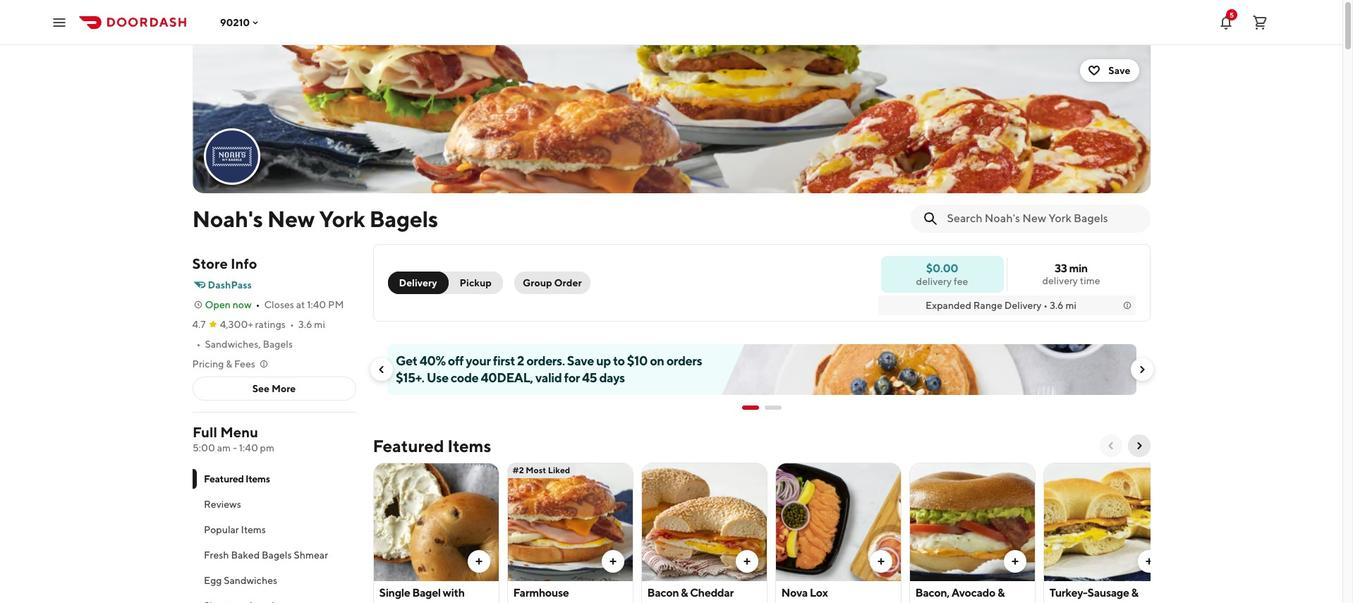 Task type: locate. For each thing, give the bounding box(es) containing it.
featured items down use
[[373, 436, 491, 456]]

&
[[226, 359, 232, 370], [681, 587, 688, 600], [998, 587, 1005, 600], [1132, 587, 1139, 600]]

on
[[650, 354, 664, 368]]

delivery left time
[[1043, 275, 1079, 287]]

1 vertical spatial previous button of carousel image
[[1106, 440, 1117, 452]]

featured items heading
[[373, 435, 491, 457]]

• down 4.7
[[197, 339, 201, 350]]

2 add item to cart image from the left
[[742, 556, 753, 568]]

bagels down ratings
[[263, 339, 293, 350]]

1:40 right -
[[239, 443, 258, 454]]

full menu 5:00 am - 1:40 pm
[[192, 424, 274, 454]]

45
[[582, 371, 597, 385]]

0 vertical spatial cheddar
[[690, 587, 734, 600]]

bagels inside button
[[261, 550, 292, 561]]

shmear up egg sandwiches button
[[294, 550, 328, 561]]

popular items button
[[192, 517, 356, 543]]

0 horizontal spatial featured
[[204, 474, 244, 485]]

add item to cart image for bacon, avocado & tomato egg white
[[1010, 556, 1021, 568]]

• right now
[[256, 299, 260, 311]]

cheddar inside turkey-sausage & cheddar
[[1050, 602, 1094, 604]]

featured items
[[373, 436, 491, 456], [204, 474, 270, 485]]

$15+.
[[396, 371, 424, 385]]

off
[[448, 354, 463, 368]]

nova lox image
[[776, 463, 901, 582]]

$10
[[627, 354, 648, 368]]

items inside "button"
[[241, 524, 266, 536]]

0 horizontal spatial previous button of carousel image
[[376, 364, 387, 376]]

3.6 down '33 min delivery time'
[[1050, 300, 1064, 311]]

1 horizontal spatial egg
[[955, 602, 976, 604]]

time
[[1081, 275, 1101, 287]]

add item to cart image inside bacon & cheddar 'button'
[[742, 556, 753, 568]]

0 horizontal spatial egg
[[204, 575, 222, 587]]

liked
[[548, 465, 571, 476]]

shmear inside button
[[294, 550, 328, 561]]

90210
[[220, 17, 250, 28]]

0 horizontal spatial featured items
[[204, 474, 270, 485]]

• down '33 min delivery time'
[[1044, 300, 1048, 311]]

2 vertical spatial items
[[241, 524, 266, 536]]

0 horizontal spatial shmear
[[294, 550, 328, 561]]

1 horizontal spatial 3.6
[[1050, 300, 1064, 311]]

baked
[[231, 550, 260, 561]]

noah's new york bagels
[[192, 205, 438, 232]]

1:40 inside full menu 5:00 am - 1:40 pm
[[239, 443, 258, 454]]

2 horizontal spatial add item to cart image
[[1144, 556, 1155, 568]]

egg sandwiches
[[204, 575, 277, 587]]

farmhouse image
[[508, 463, 633, 582]]

delivery inside '33 min delivery time'
[[1043, 275, 1079, 287]]

1 horizontal spatial featured
[[373, 436, 444, 456]]

featured down $15+.
[[373, 436, 444, 456]]

33
[[1055, 262, 1068, 275]]

nova
[[782, 587, 808, 600]]

bagels
[[369, 205, 438, 232], [263, 339, 293, 350], [261, 550, 292, 561]]

0 horizontal spatial add item to cart image
[[473, 556, 485, 568]]

bagels up egg sandwiches button
[[261, 550, 292, 561]]

1 horizontal spatial cheddar
[[1050, 602, 1094, 604]]

min
[[1070, 262, 1088, 275]]

delivery
[[399, 277, 437, 289], [1005, 300, 1042, 311]]

1 horizontal spatial shmear
[[379, 602, 418, 604]]

get
[[396, 354, 417, 368]]

delivery left pickup option
[[399, 277, 437, 289]]

$0.00 delivery fee
[[917, 262, 969, 287]]

3.6 mi
[[298, 319, 325, 330]]

& right sausage
[[1132, 587, 1139, 600]]

0 vertical spatial shmear
[[294, 550, 328, 561]]

sandwiches
[[224, 575, 277, 587]]

0 horizontal spatial 3.6
[[298, 319, 312, 330]]

0 horizontal spatial 1:40
[[239, 443, 258, 454]]

first
[[493, 354, 515, 368]]

items up baked
[[241, 524, 266, 536]]

code
[[451, 371, 478, 385]]

0 horizontal spatial mi
[[314, 319, 325, 330]]

1 vertical spatial bagels
[[263, 339, 293, 350]]

2 horizontal spatial add item to cart image
[[1010, 556, 1021, 568]]

1 vertical spatial save
[[567, 354, 594, 368]]

add item to cart image
[[607, 556, 619, 568], [742, 556, 753, 568], [1144, 556, 1155, 568]]

orders
[[666, 354, 702, 368]]

items up reviews button
[[245, 474, 270, 485]]

2 vertical spatial bagels
[[261, 550, 292, 561]]

single
[[379, 587, 410, 600]]

1 vertical spatial egg
[[955, 602, 976, 604]]

0 vertical spatial featured
[[373, 436, 444, 456]]

items down code
[[448, 436, 491, 456]]

noah's new york bagels image
[[192, 45, 1151, 193], [205, 130, 259, 184]]

bacon & cheddar
[[648, 587, 734, 600]]

0 vertical spatial save
[[1109, 65, 1131, 76]]

1 horizontal spatial delivery
[[1005, 300, 1042, 311]]

1 vertical spatial cheddar
[[1050, 602, 1094, 604]]

1 vertical spatial featured items
[[204, 474, 270, 485]]

•
[[256, 299, 260, 311], [1044, 300, 1048, 311], [290, 319, 294, 330], [197, 339, 201, 350]]

40%
[[419, 354, 446, 368]]

Pickup radio
[[440, 272, 503, 294]]

$0.00
[[927, 262, 959, 275]]

1 vertical spatial 1:40
[[239, 443, 258, 454]]

delivery
[[1043, 275, 1079, 287], [917, 276, 952, 287]]

cheddar
[[690, 587, 734, 600], [1050, 602, 1094, 604]]

add item to cart image inside turkey-sausage & cheddar button
[[1144, 556, 1155, 568]]

2 add item to cart image from the left
[[876, 556, 887, 568]]

with
[[443, 587, 465, 600]]

& inside 'button'
[[681, 587, 688, 600]]

orders.
[[526, 354, 565, 368]]

1 delivery from the left
[[1043, 275, 1079, 287]]

bagels right "york"
[[369, 205, 438, 232]]

use
[[426, 371, 448, 385]]

1 horizontal spatial 1:40
[[307, 299, 326, 311]]

featured items up reviews
[[204, 474, 270, 485]]

& right the bacon
[[681, 587, 688, 600]]

shmear for fresh baked bagels shmear
[[294, 550, 328, 561]]

egg down avocado
[[955, 602, 976, 604]]

mi down "• closes at 1:40 pm"
[[314, 319, 325, 330]]

& up white
[[998, 587, 1005, 600]]

0 vertical spatial items
[[448, 436, 491, 456]]

1 horizontal spatial add item to cart image
[[876, 556, 887, 568]]

1 vertical spatial shmear
[[379, 602, 418, 604]]

items
[[448, 436, 491, 456], [245, 474, 270, 485], [241, 524, 266, 536]]

now
[[233, 299, 252, 311]]

1 vertical spatial mi
[[314, 319, 325, 330]]

up
[[596, 354, 611, 368]]

pm
[[260, 443, 274, 454]]

1 horizontal spatial previous button of carousel image
[[1106, 440, 1117, 452]]

turkey-sausage & cheddar
[[1050, 587, 1139, 604]]

add item to cart image for bacon & cheddar
[[742, 556, 753, 568]]

group
[[523, 277, 552, 289]]

previous button of carousel image
[[376, 364, 387, 376], [1106, 440, 1117, 452]]

shmear inside single bagel with shmear
[[379, 602, 418, 604]]

3 add item to cart image from the left
[[1010, 556, 1021, 568]]

turkey-
[[1050, 587, 1088, 600]]

1 horizontal spatial save
[[1109, 65, 1131, 76]]

& left 'fees'
[[226, 359, 232, 370]]

noah's
[[192, 205, 263, 232]]

1 horizontal spatial featured items
[[373, 436, 491, 456]]

mi down '33 min delivery time'
[[1066, 300, 1077, 311]]

white
[[978, 602, 1009, 604]]

for
[[564, 371, 580, 385]]

0 horizontal spatial cheddar
[[690, 587, 734, 600]]

cheddar right the bacon
[[690, 587, 734, 600]]

featured up reviews
[[204, 474, 244, 485]]

0 horizontal spatial add item to cart image
[[607, 556, 619, 568]]

cheddar down the turkey-
[[1050, 602, 1094, 604]]

menu
[[220, 424, 258, 440]]

0 vertical spatial mi
[[1066, 300, 1077, 311]]

info
[[231, 256, 257, 272]]

2 delivery from the left
[[917, 276, 952, 287]]

shmear down single
[[379, 602, 418, 604]]

next button of carousel image
[[1137, 364, 1148, 376], [1134, 440, 1145, 452]]

featured
[[373, 436, 444, 456], [204, 474, 244, 485]]

order
[[555, 277, 582, 289]]

bacon & cheddar button
[[641, 463, 768, 604]]

1 horizontal spatial add item to cart image
[[742, 556, 753, 568]]

0 horizontal spatial save
[[567, 354, 594, 368]]

open menu image
[[51, 14, 68, 31]]

0 horizontal spatial delivery
[[399, 277, 437, 289]]

fresh baked bagels shmear
[[204, 550, 328, 561]]

3 add item to cart image from the left
[[1144, 556, 1155, 568]]

1 horizontal spatial delivery
[[1043, 275, 1079, 287]]

tomato
[[916, 602, 954, 604]]

1 vertical spatial featured
[[204, 474, 244, 485]]

featured inside heading
[[373, 436, 444, 456]]

single bagel with shmear
[[379, 587, 465, 604]]

1:40 right at
[[307, 299, 326, 311]]

group order button
[[515, 272, 591, 294]]

0 horizontal spatial delivery
[[917, 276, 952, 287]]

1 add item to cart image from the left
[[473, 556, 485, 568]]

delivery right range
[[1005, 300, 1042, 311]]

4,300+ ratings •
[[220, 319, 294, 330]]

items inside heading
[[448, 436, 491, 456]]

reviews button
[[192, 492, 356, 517]]

egg down 'fresh' at the bottom left of page
[[204, 575, 222, 587]]

delivery down '$0.00'
[[917, 276, 952, 287]]

lox
[[810, 587, 828, 600]]

3.6 down at
[[298, 319, 312, 330]]

add item to cart image
[[473, 556, 485, 568], [876, 556, 887, 568], [1010, 556, 1021, 568]]

save
[[1109, 65, 1131, 76], [567, 354, 594, 368]]

0 vertical spatial 3.6
[[1050, 300, 1064, 311]]

3.6
[[1050, 300, 1064, 311], [298, 319, 312, 330]]

0 vertical spatial delivery
[[399, 277, 437, 289]]



Task type: vqa. For each thing, say whether or not it's contained in the screenshot.
public on the left bottom of page
no



Task type: describe. For each thing, give the bounding box(es) containing it.
0 vertical spatial bagels
[[369, 205, 438, 232]]

fees
[[234, 359, 255, 370]]

add item to cart image for nova lox
[[876, 556, 887, 568]]

egg sandwiches button
[[192, 568, 356, 594]]

add item to cart image for turkey-sausage & cheddar
[[1144, 556, 1155, 568]]

1 horizontal spatial mi
[[1066, 300, 1077, 311]]

york
[[319, 205, 365, 232]]

33 min delivery time
[[1043, 262, 1101, 287]]

save button
[[1081, 59, 1140, 82]]

& inside turkey-sausage & cheddar
[[1132, 587, 1139, 600]]

popular items
[[204, 524, 266, 536]]

1 add item to cart image from the left
[[607, 556, 619, 568]]

#2 most liked
[[513, 465, 571, 476]]

save inside button
[[1109, 65, 1131, 76]]

see
[[252, 383, 270, 395]]

store info
[[192, 256, 257, 272]]

0 vertical spatial 1:40
[[307, 299, 326, 311]]

4,300+
[[220, 319, 253, 330]]

fresh baked bagels shmear button
[[192, 543, 356, 568]]

ratings
[[255, 319, 286, 330]]

delivery inside $0.00 delivery fee
[[917, 276, 952, 287]]

bacon & cheddar image
[[642, 463, 767, 582]]

Item Search search field
[[948, 211, 1140, 227]]

single bagel with shmear image
[[374, 463, 499, 582]]

sausage
[[1088, 587, 1130, 600]]

bacon
[[648, 587, 679, 600]]

1 vertical spatial next button of carousel image
[[1134, 440, 1145, 452]]

select promotional banner element
[[742, 395, 782, 421]]

see more button
[[193, 378, 355, 400]]

1 vertical spatial 3.6
[[298, 319, 312, 330]]

see more
[[252, 383, 296, 395]]

0 vertical spatial featured items
[[373, 436, 491, 456]]

shmear for single bagel with shmear
[[379, 602, 418, 604]]

add item to cart image for single bagel with shmear
[[473, 556, 485, 568]]

pickup
[[460, 277, 492, 289]]

• sandwiches, bagels
[[197, 339, 293, 350]]

& inside bacon, avocado & tomato egg white
[[998, 587, 1005, 600]]

open
[[205, 299, 231, 311]]

pricing
[[192, 359, 224, 370]]

expanded range delivery • 3.6 mi
[[926, 300, 1077, 311]]

expanded
[[926, 300, 972, 311]]

days
[[599, 371, 625, 385]]

fresh
[[204, 550, 229, 561]]

90210 button
[[220, 17, 261, 28]]

• left 3.6 mi
[[290, 319, 294, 330]]

sandwiches,
[[205, 339, 261, 350]]

closes
[[264, 299, 294, 311]]

0 vertical spatial next button of carousel image
[[1137, 364, 1148, 376]]

order methods option group
[[388, 272, 503, 294]]

more
[[272, 383, 296, 395]]

bagels for • sandwiches, bagels
[[263, 339, 293, 350]]

bagels for fresh baked bagels shmear
[[261, 550, 292, 561]]

5:00
[[192, 443, 215, 454]]

at
[[296, 299, 305, 311]]

nova lox button
[[775, 463, 902, 604]]

single bagel with shmear button
[[373, 463, 499, 604]]

avocado
[[952, 587, 996, 600]]

bagel
[[412, 587, 441, 600]]

fee
[[954, 276, 969, 287]]

delivery inside option
[[399, 277, 437, 289]]

to
[[613, 354, 625, 368]]

am
[[217, 443, 231, 454]]

Delivery radio
[[388, 272, 449, 294]]

range
[[974, 300, 1003, 311]]

valid
[[535, 371, 562, 385]]

40deal,
[[481, 371, 533, 385]]

0 vertical spatial previous button of carousel image
[[376, 364, 387, 376]]

• closes at 1:40 pm
[[256, 299, 344, 311]]

-
[[233, 443, 237, 454]]

4.7
[[192, 319, 206, 330]]

save inside get 40% off your first 2 orders. save up to $10 on orders $15+.  use code 40deal, valid for 45 days
[[567, 354, 594, 368]]

store
[[192, 256, 228, 272]]

popular
[[204, 524, 239, 536]]

pm
[[328, 299, 344, 311]]

notification bell image
[[1218, 14, 1235, 31]]

turkey-sausage & cheddar image
[[1044, 463, 1169, 582]]

egg inside bacon, avocado & tomato egg white
[[955, 602, 976, 604]]

1 vertical spatial delivery
[[1005, 300, 1042, 311]]

most
[[526, 465, 546, 476]]

expanded range delivery • 3.6 mi image
[[1122, 300, 1133, 311]]

bacon, avocado & tomato egg white image
[[910, 463, 1035, 582]]

2
[[517, 354, 524, 368]]

full
[[192, 424, 217, 440]]

bacon,
[[916, 587, 950, 600]]

dashpass
[[208, 280, 252, 291]]

0 items, open order cart image
[[1252, 14, 1269, 31]]

bacon, avocado & tomato egg white button
[[909, 463, 1036, 604]]

pricing & fees button
[[192, 357, 270, 371]]

pricing & fees
[[192, 359, 255, 370]]

1 vertical spatial items
[[245, 474, 270, 485]]

open now
[[205, 299, 252, 311]]

your
[[466, 354, 491, 368]]

reviews
[[204, 499, 241, 510]]

5
[[1230, 10, 1235, 19]]

0 vertical spatial egg
[[204, 575, 222, 587]]

cheddar inside 'button'
[[690, 587, 734, 600]]

#2
[[513, 465, 524, 476]]

farmhouse
[[514, 587, 569, 600]]



